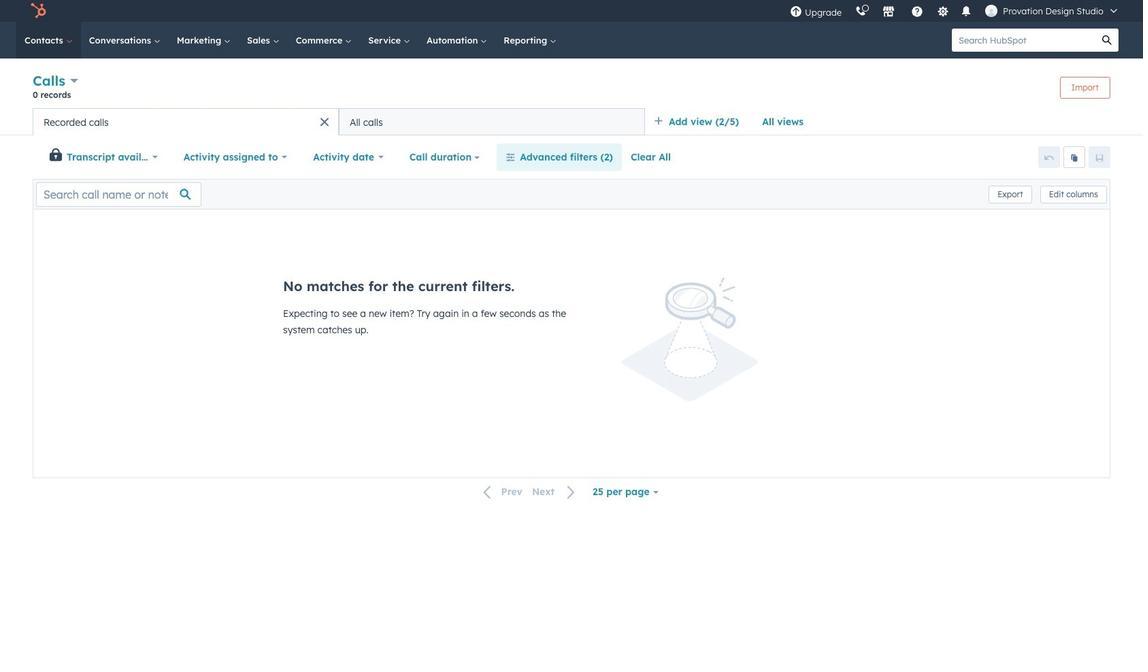 Task type: vqa. For each thing, say whether or not it's contained in the screenshot.
Search call name or notes 'search box'
yes



Task type: locate. For each thing, give the bounding box(es) containing it.
pagination navigation
[[475, 483, 584, 501]]

Search call name or notes search field
[[36, 182, 201, 207]]

marketplaces image
[[883, 6, 895, 18]]

banner
[[33, 71, 1111, 108]]

Search HubSpot search field
[[952, 29, 1096, 52]]

menu
[[784, 0, 1127, 22]]



Task type: describe. For each thing, give the bounding box(es) containing it.
james peterson image
[[986, 5, 998, 17]]



